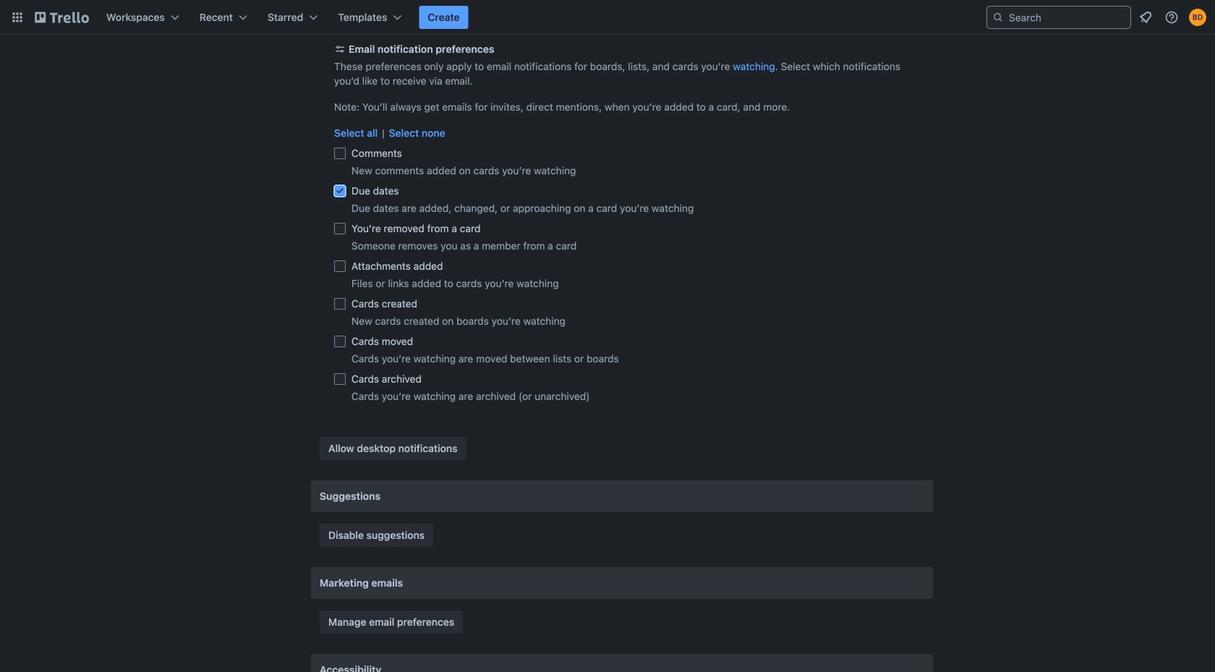 Task type: vqa. For each thing, say whether or not it's contained in the screenshot.
open information menu 'image'
yes



Task type: locate. For each thing, give the bounding box(es) containing it.
search image
[[993, 12, 1004, 23]]

barb dwyer (barbdwyer3) image
[[1190, 9, 1207, 26]]

back to home image
[[35, 6, 89, 29]]

primary element
[[0, 0, 1216, 35]]

0 notifications image
[[1137, 9, 1155, 26]]

Search field
[[1004, 7, 1131, 27]]

open information menu image
[[1165, 10, 1179, 25]]



